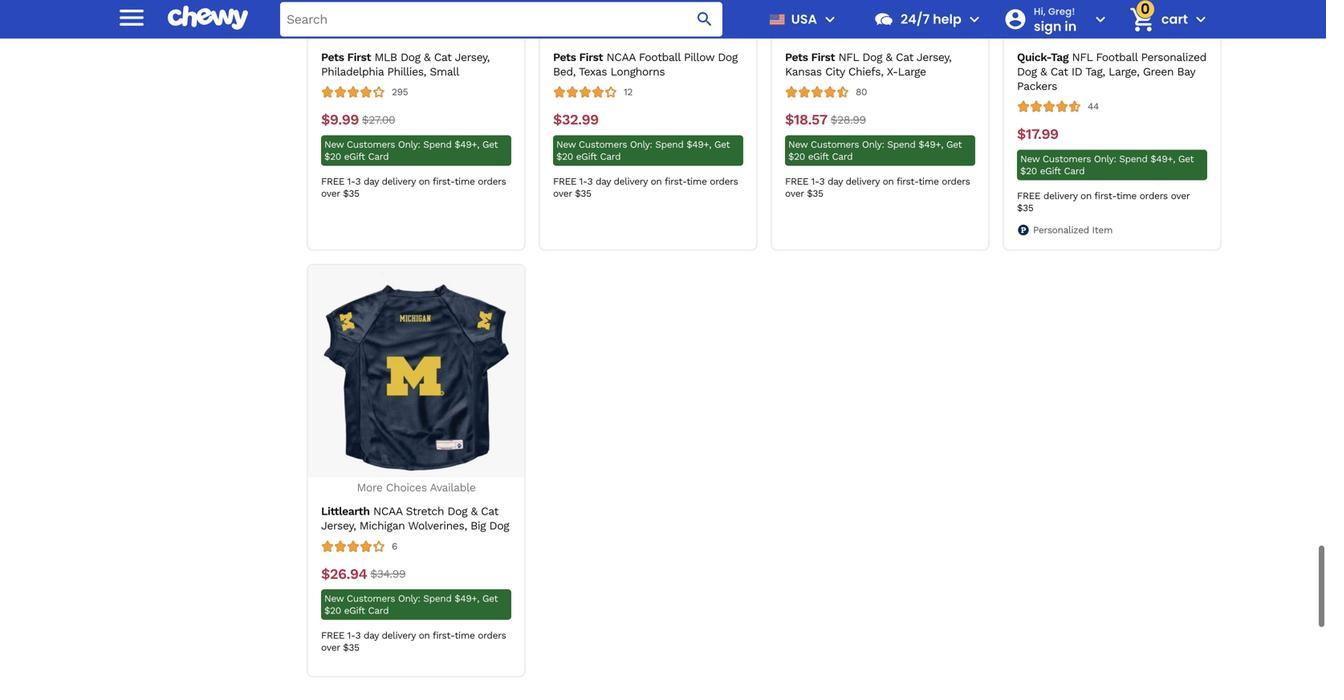 Task type: describe. For each thing, give the bounding box(es) containing it.
80
[[856, 86, 867, 98]]

$49+, for $18.57
[[919, 139, 943, 150]]

& inside ncaa stretch dog & cat jersey, michigan wolverines, big dog
[[471, 505, 478, 518]]

new customers only: spend $49+, get $20 egift card for $9.99
[[324, 139, 498, 162]]

littlearth ncaa stretch dog & cat jersey, michigan wolverines, big dog image
[[317, 272, 516, 471]]

more choices available for $18.57
[[821, 27, 940, 40]]

big
[[471, 519, 486, 532]]

44
[[1088, 101, 1099, 112]]

on for $9.99
[[419, 176, 430, 187]]

orders inside free delivery on first-time orders over $35
[[1140, 190, 1168, 202]]

stretch
[[406, 505, 444, 518]]

dog inside nfl football personalized dog & cat id tag, large, green bay packers
[[1017, 65, 1037, 78]]

6
[[392, 541, 397, 552]]

customers down $32.99 text field
[[579, 139, 627, 150]]

pets for $9.99
[[321, 51, 344, 64]]

on inside free delivery on first-time orders over $35
[[1081, 190, 1092, 202]]

first for $18.57
[[811, 51, 835, 64]]

more up texas
[[589, 27, 615, 40]]

spend for $9.99
[[423, 139, 452, 150]]

get for $26.94
[[482, 593, 498, 604]]

3 for $26.94
[[355, 630, 361, 641]]

cat inside ncaa stretch dog & cat jersey, michigan wolverines, big dog
[[481, 505, 499, 518]]

cart
[[1162, 10, 1188, 28]]

help
[[933, 10, 962, 28]]

more choices available for $26.94
[[357, 481, 476, 494]]

time for $26.94
[[455, 630, 475, 641]]

over for $9.99
[[321, 188, 340, 199]]

littlearth
[[321, 505, 370, 518]]

Search text field
[[280, 2, 723, 37]]

$27.00
[[362, 113, 395, 127]]

help menu image
[[965, 10, 984, 29]]

items image
[[1128, 5, 1156, 34]]

orders for $26.94
[[478, 630, 506, 641]]

$28.99
[[831, 113, 866, 127]]

usa
[[791, 10, 817, 28]]

sign
[[1034, 17, 1062, 35]]

spend for $26.94
[[423, 593, 452, 604]]

egift down $17.99 'text field' in the top of the page
[[1040, 165, 1061, 177]]

$18.57
[[785, 111, 828, 128]]

greg!
[[1048, 5, 1075, 18]]

day for $26.94
[[364, 630, 379, 641]]

& inside nfl football personalized dog & cat id tag, large, green bay packers
[[1041, 65, 1047, 78]]

city
[[825, 65, 845, 78]]

new customers only: spend $49+, get $20 egift card up free delivery on first-time orders over $35 at the top right of the page
[[1020, 153, 1194, 177]]

only: for $9.99
[[398, 139, 420, 150]]

choices for $26.94
[[386, 481, 427, 494]]

football for $32.99
[[639, 51, 681, 64]]

bed,
[[553, 65, 576, 78]]

$35 for $9.99
[[343, 188, 359, 199]]

ncaa for longhorns
[[607, 51, 636, 64]]

$26.94
[[321, 565, 367, 582]]

free down $32.99 text field
[[553, 176, 577, 187]]

$49+, for $9.99
[[455, 139, 479, 150]]

small
[[430, 65, 459, 78]]

time for $18.57
[[919, 176, 939, 187]]

dog inside nfl dog & cat jersey, kansas city chiefs, x-large
[[863, 51, 882, 64]]

kansas
[[785, 65, 822, 78]]

new for $9.99
[[324, 139, 344, 150]]

egift for $9.99
[[344, 151, 365, 162]]

quick-tag
[[1017, 51, 1069, 64]]

choices for $18.57
[[850, 27, 891, 40]]

$32.99
[[553, 111, 599, 128]]

over for $18.57
[[785, 188, 804, 199]]

green
[[1143, 65, 1174, 78]]

customers down $17.99 'text field' in the top of the page
[[1043, 153, 1091, 165]]

$20 down $32.99 text field
[[556, 151, 573, 162]]

3 down $32.99 text field
[[587, 176, 593, 187]]

$34.99 text field
[[370, 565, 406, 583]]

first- inside free delivery on first-time orders over $35
[[1095, 190, 1117, 202]]

first- for $18.57
[[897, 176, 919, 187]]

available for $9.99
[[430, 27, 476, 40]]

choices right in
[[1082, 27, 1123, 40]]

mlb
[[374, 51, 397, 64]]

only: up free delivery on first-time orders over $35 at the top right of the page
[[1094, 153, 1116, 165]]

new down $32.99 text field
[[556, 139, 576, 150]]

pillow
[[684, 51, 714, 64]]

24/7 help link
[[867, 0, 962, 39]]

item
[[1092, 225, 1113, 236]]

personalized image
[[1017, 224, 1030, 237]]

chewy home image
[[168, 0, 248, 36]]

first- for $9.99
[[433, 176, 455, 187]]

phillies,
[[387, 65, 426, 78]]

ncaa football pillow dog bed, texas longhorns
[[553, 51, 738, 78]]

quick-
[[1017, 51, 1051, 64]]

mlb dog & cat jersey, philadelphia phillies, small
[[321, 51, 490, 78]]

texas
[[579, 65, 607, 78]]

more choices available for $9.99
[[357, 27, 476, 40]]

Product search field
[[280, 2, 723, 37]]

on for $26.94
[[419, 630, 430, 641]]

only: for $18.57
[[862, 139, 884, 150]]

more choices available up the ncaa football pillow dog bed, texas longhorns on the top
[[589, 27, 708, 40]]

personalized item
[[1033, 225, 1113, 236]]

day for $9.99
[[364, 176, 379, 187]]

2 pets first from the left
[[553, 51, 603, 64]]

cat inside nfl football personalized dog & cat id tag, large, green bay packers
[[1051, 65, 1068, 78]]

cart menu image
[[1191, 10, 1211, 29]]

$20 for $9.99
[[324, 151, 341, 162]]

1- for $26.94
[[347, 630, 355, 641]]

free for $18.57
[[785, 176, 809, 187]]

jersey, inside ncaa stretch dog & cat jersey, michigan wolverines, big dog
[[321, 519, 356, 532]]

$34.99
[[370, 567, 406, 581]]

orders for $9.99
[[478, 176, 506, 187]]

pets for $18.57
[[785, 51, 808, 64]]

new customers only: spend $49+, get $20 egift card for $26.94
[[324, 593, 498, 616]]

24/7
[[901, 10, 930, 28]]

only: for $26.94
[[398, 593, 420, 604]]

1- down $32.99 text field
[[579, 176, 587, 187]]

cat inside nfl dog & cat jersey, kansas city chiefs, x-large
[[896, 51, 914, 64]]

2 pets from the left
[[553, 51, 576, 64]]

tag
[[1051, 51, 1069, 64]]

bay
[[1177, 65, 1195, 78]]

3 for $9.99
[[355, 176, 361, 187]]

new down $17.99 'text field' in the top of the page
[[1020, 153, 1040, 165]]

$32.99 text field
[[553, 111, 599, 129]]

hi, greg! sign in
[[1034, 5, 1077, 35]]

egift down $32.99 text field
[[576, 151, 597, 162]]

new customers only: spend $49+, get $20 egift card down 12
[[556, 139, 730, 162]]



Task type: vqa. For each thing, say whether or not it's contained in the screenshot.
Puppy,
no



Task type: locate. For each thing, give the bounding box(es) containing it.
new customers only: spend $49+, get $20 egift card for $18.57
[[788, 139, 962, 162]]

card
[[368, 151, 389, 162], [600, 151, 621, 162], [832, 151, 853, 162], [1064, 165, 1085, 177], [368, 605, 389, 616]]

delivery for $9.99
[[382, 176, 416, 187]]

customers
[[347, 139, 395, 150], [579, 139, 627, 150], [811, 139, 859, 150], [1043, 153, 1091, 165], [347, 593, 395, 604]]

time
[[455, 176, 475, 187], [687, 176, 707, 187], [919, 176, 939, 187], [1117, 190, 1137, 202], [455, 630, 475, 641]]

large,
[[1109, 65, 1140, 78]]

over for $26.94
[[321, 642, 340, 653]]

$20 for $26.94
[[324, 605, 341, 616]]

0 horizontal spatial first
[[347, 51, 371, 64]]

$49+, for $26.94
[[455, 593, 479, 604]]

2 horizontal spatial jersey,
[[917, 51, 952, 64]]

new for $18.57
[[788, 139, 808, 150]]

choices up nfl dog & cat jersey, kansas city chiefs, x-large
[[850, 27, 891, 40]]

more for $26.94
[[357, 481, 383, 494]]

orders
[[478, 176, 506, 187], [710, 176, 738, 187], [942, 176, 970, 187], [1140, 190, 1168, 202], [478, 630, 506, 641]]

jersey, inside nfl dog & cat jersey, kansas city chiefs, x-large
[[917, 51, 952, 64]]

$9.99 text field
[[321, 111, 359, 129]]

0 horizontal spatial pets
[[321, 51, 344, 64]]

hi,
[[1034, 5, 1046, 18]]

2 nfl from the left
[[1072, 51, 1093, 64]]

$35 down $32.99 text field
[[575, 188, 591, 199]]

pets up the kansas
[[785, 51, 808, 64]]

free 1-3 day delivery on first-time orders over $35
[[321, 176, 506, 199], [553, 176, 738, 199], [785, 176, 970, 199], [321, 630, 506, 653]]

jersey, for $9.99
[[455, 51, 490, 64]]

$20 down $9.99 text field in the top left of the page
[[324, 151, 341, 162]]

&
[[424, 51, 431, 64], [886, 51, 893, 64], [1041, 65, 1047, 78], [471, 505, 478, 518]]

pets first for $9.99
[[321, 51, 371, 64]]

card for $26.94
[[368, 605, 389, 616]]

first up city
[[811, 51, 835, 64]]

menu image right 'usa'
[[820, 10, 840, 29]]

$20 down $26.94 text box
[[324, 605, 341, 616]]

cat up big
[[481, 505, 499, 518]]

football up the large,
[[1096, 51, 1138, 64]]

personalized inside nfl football personalized dog & cat id tag, large, green bay packers
[[1141, 51, 1207, 64]]

first- for $26.94
[[433, 630, 455, 641]]

1 vertical spatial ncaa
[[373, 505, 402, 518]]

more right 'usa'
[[821, 27, 847, 40]]

spend
[[423, 139, 452, 150], [655, 139, 684, 150], [887, 139, 916, 150], [1119, 153, 1148, 165], [423, 593, 452, 604]]

only: down the '$34.99' text box
[[398, 593, 420, 604]]

egift down $18.57 $28.99
[[808, 151, 829, 162]]

& up the small
[[424, 51, 431, 64]]

football inside the ncaa football pillow dog bed, texas longhorns
[[639, 51, 681, 64]]

dog right pillow
[[718, 51, 738, 64]]

$49+,
[[455, 139, 479, 150], [687, 139, 711, 150], [919, 139, 943, 150], [1151, 153, 1175, 165], [455, 593, 479, 604]]

$17.99 text field
[[1017, 126, 1059, 143]]

dog up the wolverines,
[[448, 505, 467, 518]]

1 first from the left
[[347, 51, 371, 64]]

free down $9.99 text field in the top left of the page
[[321, 176, 345, 187]]

available
[[430, 27, 476, 40], [662, 27, 708, 40], [894, 27, 940, 40], [1126, 27, 1172, 40], [430, 481, 476, 494]]

chiefs,
[[848, 65, 884, 78]]

football
[[639, 51, 681, 64], [1096, 51, 1138, 64]]

new customers only: spend $49+, get $20 egift card down the '$34.99' text box
[[324, 593, 498, 616]]

cat up large
[[896, 51, 914, 64]]

pets
[[321, 51, 344, 64], [553, 51, 576, 64], [785, 51, 808, 64]]

2 horizontal spatial first
[[811, 51, 835, 64]]

spend down the small
[[423, 139, 452, 150]]

football for $17.99
[[1096, 51, 1138, 64]]

more up littlearth
[[357, 481, 383, 494]]

in
[[1065, 17, 1077, 35]]

jersey, down littlearth
[[321, 519, 356, 532]]

id
[[1072, 65, 1082, 78]]

$35 down $26.94 text box
[[343, 642, 359, 653]]

1 pets from the left
[[321, 51, 344, 64]]

egift
[[344, 151, 365, 162], [576, 151, 597, 162], [808, 151, 829, 162], [1040, 165, 1061, 177], [344, 605, 365, 616]]

nfl up id
[[1072, 51, 1093, 64]]

free inside free delivery on first-time orders over $35
[[1017, 190, 1041, 202]]

more choices available
[[357, 27, 476, 40], [589, 27, 708, 40], [821, 27, 940, 40], [1053, 27, 1172, 40], [357, 481, 476, 494]]

egift for $18.57
[[808, 151, 829, 162]]

free down the $18.57 text box
[[785, 176, 809, 187]]

12
[[624, 86, 633, 98]]

& inside nfl dog & cat jersey, kansas city chiefs, x-large
[[886, 51, 893, 64]]

1 horizontal spatial football
[[1096, 51, 1138, 64]]

nfl up city
[[839, 51, 859, 64]]

$28.99 text field
[[831, 111, 866, 129]]

nfl
[[839, 51, 859, 64], [1072, 51, 1093, 64]]

personalized right personalized image
[[1033, 225, 1089, 236]]

1-
[[347, 176, 355, 187], [579, 176, 587, 187], [811, 176, 819, 187], [347, 630, 355, 641]]

x-
[[887, 65, 898, 78]]

only: down $28.99 text box
[[862, 139, 884, 150]]

ncaa for michigan
[[373, 505, 402, 518]]

egift for $26.94
[[344, 605, 365, 616]]

1 horizontal spatial menu image
[[820, 10, 840, 29]]

jersey, for $18.57
[[917, 51, 952, 64]]

free 1-3 day delivery on first-time orders over $35 for $9.99
[[321, 176, 506, 199]]

spend down x- on the top
[[887, 139, 916, 150]]

day down $32.99 text field
[[596, 176, 611, 187]]

2 football from the left
[[1096, 51, 1138, 64]]

football up longhorns
[[639, 51, 681, 64]]

dog right big
[[489, 519, 509, 532]]

delivery for $18.57
[[846, 176, 880, 187]]

egift down $9.99 $27.00
[[344, 151, 365, 162]]

first-
[[433, 176, 455, 187], [665, 176, 687, 187], [897, 176, 919, 187], [1095, 190, 1117, 202], [433, 630, 455, 641]]

$18.57 $28.99
[[785, 111, 866, 128]]

orders for $18.57
[[942, 176, 970, 187]]

first up texas
[[579, 51, 603, 64]]

customers down '$26.94 $34.99'
[[347, 593, 395, 604]]

new customers only: spend $49+, get $20 egift card down $28.99 text box
[[788, 139, 962, 162]]

customers for $9.99
[[347, 139, 395, 150]]

$35 for $18.57
[[807, 188, 823, 199]]

on
[[419, 176, 430, 187], [651, 176, 662, 187], [883, 176, 894, 187], [1081, 190, 1092, 202], [419, 630, 430, 641]]

spend down the wolverines,
[[423, 593, 452, 604]]

free for $9.99
[[321, 176, 345, 187]]

menu image left chewy home image
[[116, 1, 148, 34]]

submit search image
[[695, 10, 714, 29]]

free
[[321, 176, 345, 187], [553, 176, 577, 187], [785, 176, 809, 187], [1017, 190, 1041, 202], [321, 630, 345, 641]]

customers down $18.57 $28.99
[[811, 139, 859, 150]]

1- for $18.57
[[811, 176, 819, 187]]

delivery inside free delivery on first-time orders over $35
[[1044, 190, 1078, 202]]

time inside free delivery on first-time orders over $35
[[1117, 190, 1137, 202]]

spend up free delivery on first-time orders over $35 at the top right of the page
[[1119, 153, 1148, 165]]

dog up phillies,
[[401, 51, 420, 64]]

longhorns
[[611, 65, 665, 78]]

delivery for $26.94
[[382, 630, 416, 641]]

1 football from the left
[[639, 51, 681, 64]]

new customers only: spend $49+, get $20 egift card down $27.00 'text box'
[[324, 139, 498, 162]]

$17.99
[[1017, 126, 1059, 143]]

1 horizontal spatial jersey,
[[455, 51, 490, 64]]

day for $18.57
[[828, 176, 843, 187]]

cat up the small
[[434, 51, 452, 64]]

available for $26.94
[[430, 481, 476, 494]]

$18.57 text field
[[785, 111, 828, 129]]

choices for $9.99
[[386, 27, 427, 40]]

free delivery on first-time orders over $35
[[1017, 190, 1190, 214]]

1 nfl from the left
[[839, 51, 859, 64]]

2 first from the left
[[579, 51, 603, 64]]

1- down $9.99 $27.00
[[347, 176, 355, 187]]

spend down longhorns
[[655, 139, 684, 150]]

$35 up personalized image
[[1017, 202, 1034, 214]]

philadelphia
[[321, 65, 384, 78]]

customers for $18.57
[[811, 139, 859, 150]]

time for $9.99
[[455, 176, 475, 187]]

3 for $18.57
[[819, 176, 825, 187]]

dog inside the ncaa football pillow dog bed, texas longhorns
[[718, 51, 738, 64]]

dog
[[401, 51, 420, 64], [718, 51, 738, 64], [863, 51, 882, 64], [1017, 65, 1037, 78], [448, 505, 467, 518], [489, 519, 509, 532]]

1 vertical spatial personalized
[[1033, 225, 1089, 236]]

ncaa stretch dog & cat jersey, michigan wolverines, big dog
[[321, 505, 509, 532]]

new
[[324, 139, 344, 150], [556, 139, 576, 150], [788, 139, 808, 150], [1020, 153, 1040, 165], [324, 593, 344, 604]]

ncaa up longhorns
[[607, 51, 636, 64]]

only: down 12
[[630, 139, 652, 150]]

jersey, up the small
[[455, 51, 490, 64]]

$20 for $18.57
[[788, 151, 805, 162]]

chewy support image
[[873, 9, 894, 30]]

$35 for $26.94
[[343, 642, 359, 653]]

spend for $18.57
[[887, 139, 916, 150]]

1 horizontal spatial pets first
[[553, 51, 603, 64]]

menu image
[[116, 1, 148, 34], [820, 10, 840, 29]]

nfl inside nfl football personalized dog & cat id tag, large, green bay packers
[[1072, 51, 1093, 64]]

usa button
[[763, 0, 840, 39]]

1 pets first from the left
[[321, 51, 371, 64]]

pets first
[[321, 51, 371, 64], [553, 51, 603, 64], [785, 51, 835, 64]]

$20 down $17.99 'text field' in the top of the page
[[1020, 165, 1037, 177]]

pets up "philadelphia" at left
[[321, 51, 344, 64]]

tag,
[[1086, 65, 1105, 78]]

pets first for $18.57
[[785, 51, 835, 64]]

card for $9.99
[[368, 151, 389, 162]]

first up "philadelphia" at left
[[347, 51, 371, 64]]

day down '$26.94 $34.99'
[[364, 630, 379, 641]]

personalized up bay
[[1141, 51, 1207, 64]]

nfl inside nfl dog & cat jersey, kansas city chiefs, x-large
[[839, 51, 859, 64]]

choices up the ncaa football pillow dog bed, texas longhorns on the top
[[618, 27, 659, 40]]

3
[[355, 176, 361, 187], [587, 176, 593, 187], [819, 176, 825, 187], [355, 630, 361, 641]]

3 pets first from the left
[[785, 51, 835, 64]]

menu image inside usa popup button
[[820, 10, 840, 29]]

$9.99 $27.00
[[321, 111, 395, 128]]

$35 down $9.99 $27.00
[[343, 188, 359, 199]]

cat down tag
[[1051, 65, 1068, 78]]

available for $18.57
[[894, 27, 940, 40]]

$35
[[343, 188, 359, 199], [575, 188, 591, 199], [807, 188, 823, 199], [1017, 202, 1034, 214], [343, 642, 359, 653]]

1- for $9.99
[[347, 176, 355, 187]]

over
[[321, 188, 340, 199], [553, 188, 572, 199], [785, 188, 804, 199], [1171, 190, 1190, 202], [321, 642, 340, 653]]

1 horizontal spatial personalized
[[1141, 51, 1207, 64]]

delivery
[[382, 176, 416, 187], [614, 176, 648, 187], [846, 176, 880, 187], [1044, 190, 1078, 202], [382, 630, 416, 641]]

more down greg!
[[1053, 27, 1079, 40]]

0 horizontal spatial football
[[639, 51, 681, 64]]

new customers only: spend $49+, get $20 egift card
[[324, 139, 498, 162], [556, 139, 730, 162], [788, 139, 962, 162], [1020, 153, 1194, 177], [324, 593, 498, 616]]

account menu image
[[1091, 10, 1110, 29]]

$26.94 text field
[[321, 565, 367, 583]]

football inside nfl football personalized dog & cat id tag, large, green bay packers
[[1096, 51, 1138, 64]]

day down $18.57 $28.99
[[828, 176, 843, 187]]

0 vertical spatial personalized
[[1141, 51, 1207, 64]]

nfl for tag,
[[1072, 51, 1093, 64]]

first
[[347, 51, 371, 64], [579, 51, 603, 64], [811, 51, 835, 64]]

nfl for chiefs,
[[839, 51, 859, 64]]

& inside mlb dog & cat jersey, philadelphia phillies, small
[[424, 51, 431, 64]]

choices up mlb dog & cat jersey, philadelphia phillies, small
[[386, 27, 427, 40]]

ncaa up michigan
[[373, 505, 402, 518]]

0 horizontal spatial jersey,
[[321, 519, 356, 532]]

jersey, inside mlb dog & cat jersey, philadelphia phillies, small
[[455, 51, 490, 64]]

free 1-3 day delivery on first-time orders over $35 for $26.94
[[321, 630, 506, 653]]

24/7 help
[[901, 10, 962, 28]]

cat inside mlb dog & cat jersey, philadelphia phillies, small
[[434, 51, 452, 64]]

pets first up the kansas
[[785, 51, 835, 64]]

1- down the $18.57 text box
[[811, 176, 819, 187]]

0 horizontal spatial pets first
[[321, 51, 371, 64]]

& up big
[[471, 505, 478, 518]]

ncaa inside ncaa stretch dog & cat jersey, michigan wolverines, big dog
[[373, 505, 402, 518]]

nfl football personalized dog & cat id tag, large, green bay packers
[[1017, 51, 1207, 93]]

more for $18.57
[[821, 27, 847, 40]]

personalized
[[1141, 51, 1207, 64], [1033, 225, 1089, 236]]

free down $26.94 text box
[[321, 630, 345, 641]]

large
[[898, 65, 926, 78]]

day
[[364, 176, 379, 187], [596, 176, 611, 187], [828, 176, 843, 187], [364, 630, 379, 641]]

1 horizontal spatial pets
[[553, 51, 576, 64]]

choices
[[386, 27, 427, 40], [618, 27, 659, 40], [850, 27, 891, 40], [1082, 27, 1123, 40], [386, 481, 427, 494]]

0 horizontal spatial menu image
[[116, 1, 148, 34]]

new down $9.99 text field in the top left of the page
[[324, 139, 344, 150]]

3 first from the left
[[811, 51, 835, 64]]

$35 down the $18.57 text box
[[807, 188, 823, 199]]

free up personalized image
[[1017, 190, 1041, 202]]

0 horizontal spatial ncaa
[[373, 505, 402, 518]]

1 horizontal spatial first
[[579, 51, 603, 64]]

more up mlb
[[357, 27, 383, 40]]

pets up bed,
[[553, 51, 576, 64]]

egift down '$26.94 $34.99'
[[344, 605, 365, 616]]

get
[[482, 139, 498, 150], [714, 139, 730, 150], [946, 139, 962, 150], [1178, 153, 1194, 165], [482, 593, 498, 604]]

3 down '$26.94 $34.99'
[[355, 630, 361, 641]]

new for $26.94
[[324, 593, 344, 604]]

customers for $26.94
[[347, 593, 395, 604]]

3 down $18.57 $28.99
[[819, 176, 825, 187]]

packers
[[1017, 80, 1057, 93]]

over inside free delivery on first-time orders over $35
[[1171, 190, 1190, 202]]

wolverines,
[[408, 519, 467, 532]]

jersey,
[[455, 51, 490, 64], [917, 51, 952, 64], [321, 519, 356, 532]]

$20 down the $18.57 text box
[[788, 151, 805, 162]]

more for $9.99
[[357, 27, 383, 40]]

more
[[357, 27, 383, 40], [589, 27, 615, 40], [821, 27, 847, 40], [1053, 27, 1079, 40], [357, 481, 383, 494]]

1 horizontal spatial nfl
[[1072, 51, 1093, 64]]

ncaa
[[607, 51, 636, 64], [373, 505, 402, 518]]

michigan
[[359, 519, 405, 532]]

2 horizontal spatial pets
[[785, 51, 808, 64]]

dog up chiefs,
[[863, 51, 882, 64]]

0 horizontal spatial nfl
[[839, 51, 859, 64]]

free for $26.94
[[321, 630, 345, 641]]

customers down $27.00 'text box'
[[347, 139, 395, 150]]

2 horizontal spatial pets first
[[785, 51, 835, 64]]

only:
[[398, 139, 420, 150], [630, 139, 652, 150], [862, 139, 884, 150], [1094, 153, 1116, 165], [398, 593, 420, 604]]

cart link
[[1123, 0, 1188, 39]]

$27.00 text field
[[362, 111, 395, 129]]

3 pets from the left
[[785, 51, 808, 64]]

card for $18.57
[[832, 151, 853, 162]]

dog inside mlb dog & cat jersey, philadelphia phillies, small
[[401, 51, 420, 64]]

get for $18.57
[[946, 139, 962, 150]]

3 down $9.99 $27.00
[[355, 176, 361, 187]]

only: down 295
[[398, 139, 420, 150]]

1- down $26.94 text box
[[347, 630, 355, 641]]

more choices available up mlb dog & cat jersey, philadelphia phillies, small
[[357, 27, 476, 40]]

on for $18.57
[[883, 176, 894, 187]]

get for $9.99
[[482, 139, 498, 150]]

$20
[[324, 151, 341, 162], [556, 151, 573, 162], [788, 151, 805, 162], [1020, 165, 1037, 177], [324, 605, 341, 616]]

nfl dog & cat jersey, kansas city chiefs, x-large
[[785, 51, 952, 78]]

first for $9.99
[[347, 51, 371, 64]]

295
[[392, 86, 408, 98]]

new down the $18.57 text box
[[788, 139, 808, 150]]

pets first up bed,
[[553, 51, 603, 64]]

1 horizontal spatial ncaa
[[607, 51, 636, 64]]

new down $26.94 text box
[[324, 593, 344, 604]]

ncaa inside the ncaa football pillow dog bed, texas longhorns
[[607, 51, 636, 64]]

free 1-3 day delivery on first-time orders over $35 for $18.57
[[785, 176, 970, 199]]

jersey, up large
[[917, 51, 952, 64]]

more choices available up nfl football personalized dog & cat id tag, large, green bay packers
[[1053, 27, 1172, 40]]

$9.99
[[321, 111, 359, 128]]

$26.94 $34.99
[[321, 565, 406, 582]]

more choices available up nfl dog & cat jersey, kansas city chiefs, x-large
[[821, 27, 940, 40]]

0 horizontal spatial personalized
[[1033, 225, 1089, 236]]

0 vertical spatial ncaa
[[607, 51, 636, 64]]

$35 inside free delivery on first-time orders over $35
[[1017, 202, 1034, 214]]



